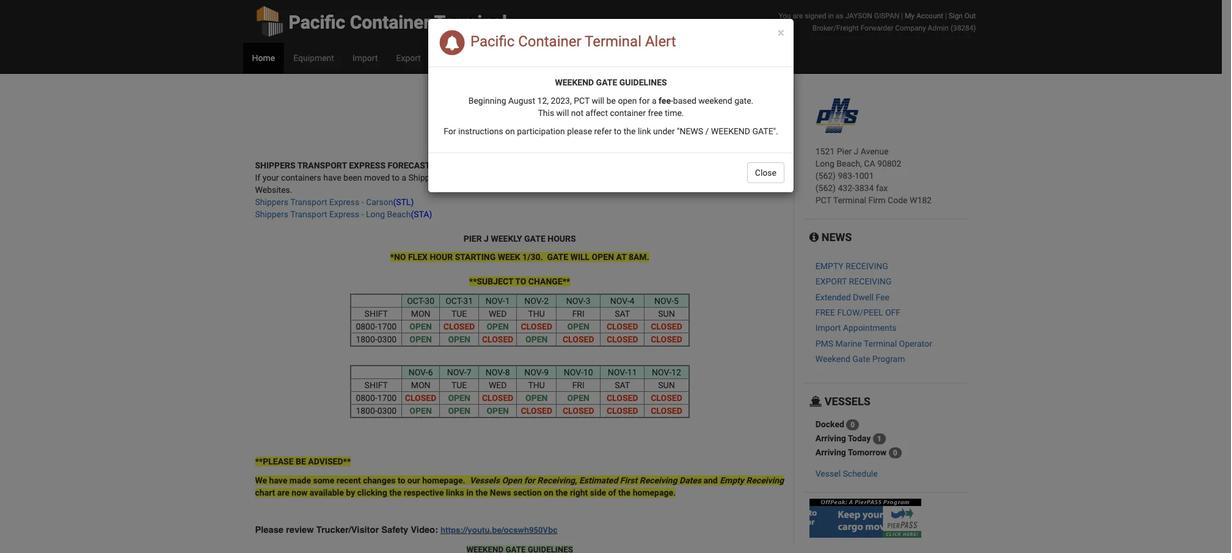 Task type: locate. For each thing, give the bounding box(es) containing it.
2 shift from the top
[[365, 381, 388, 391]]

pct yard map link
[[548, 112, 602, 122]]

0 horizontal spatial pct
[[548, 112, 564, 122]]

import
[[816, 324, 841, 333]]

0800- for open
[[356, 322, 378, 332]]

news down "open"
[[490, 488, 512, 498]]

0 vertical spatial weekend
[[555, 78, 594, 87]]

0 horizontal spatial pacific
[[289, 12, 346, 33]]

| left my
[[902, 12, 904, 20]]

starting
[[455, 252, 496, 262]]

0 vertical spatial will
[[592, 96, 605, 106]]

tue down oct-31
[[452, 309, 467, 319]]

map
[[488, 112, 505, 122], [585, 112, 602, 122]]

tue for 31
[[452, 309, 467, 319]]

nov- for 4
[[611, 297, 630, 306]]

0
[[851, 421, 855, 430], [894, 450, 898, 458]]

2 mon from the top
[[411, 381, 431, 391]]

nov- for 10
[[564, 368, 584, 378]]

1 vertical spatial 1800-
[[356, 407, 378, 416]]

nov- right 8
[[525, 368, 544, 378]]

terminal inside empty receiving export receiving extended dwell fee free flow/peel off import appointments pms marine terminal operator weekend gate program
[[864, 339, 898, 349]]

oct- left oct-31
[[407, 297, 425, 306]]

changes
[[363, 476, 396, 486]]

ship image
[[810, 396, 822, 407]]

gate
[[596, 78, 618, 87], [525, 234, 546, 244], [547, 252, 569, 262]]

homepage. inside vessels open for receiving , estimated first receiving dates and empty receiving chart are now available by clicking the respective links in the news section on the right side of the homepage.
[[633, 488, 676, 498]]

0 right docked
[[851, 421, 855, 430]]

out
[[965, 12, 977, 20]]

nov- for 5
[[655, 297, 674, 306]]

0800-
[[356, 322, 378, 332], [356, 394, 378, 404]]

1 vertical spatial arriving
[[816, 448, 847, 458]]

2 0800-1700 from the top
[[356, 394, 397, 404]]

2 1700 from the top
[[378, 394, 397, 404]]

nov- for 8
[[486, 368, 505, 378]]

on down the click
[[506, 127, 515, 136]]

section
[[514, 488, 542, 498]]

thu down nov-9
[[529, 381, 545, 391]]

, up participation
[[545, 112, 546, 122]]

nov- right 11
[[652, 368, 672, 378]]

0 horizontal spatial today
[[674, 94, 697, 103]]

1800- for open
[[356, 335, 378, 345]]

0 horizontal spatial j
[[484, 234, 489, 244]]

you
[[548, 173, 561, 183]]

1 vertical spatial sun
[[659, 381, 675, 391]]

0 vertical spatial to
[[392, 173, 400, 183]]

here
[[527, 112, 545, 122]]

1 vertical spatial 1
[[878, 435, 882, 444]]

mon for 6
[[411, 381, 431, 391]]

0 vertical spatial for
[[438, 112, 450, 122]]

1 vertical spatial a
[[402, 173, 407, 183]]

0 horizontal spatial weekend
[[555, 78, 594, 87]]

nov- right 4
[[655, 297, 674, 306]]

2 wed from the top
[[489, 381, 507, 391]]

in left as on the top right of page
[[829, 12, 834, 20]]

- left carson
[[362, 197, 364, 207]]

0 horizontal spatial 31
[[464, 297, 473, 306]]

my
[[905, 12, 915, 20]]

1 vertical spatial j
[[484, 234, 489, 244]]

1 vertical spatial thu
[[529, 381, 545, 391]]

sat down nov-11
[[615, 381, 630, 391]]

1 1800-0300 from the top
[[356, 335, 397, 345]]

long down 1521
[[816, 159, 835, 169]]

not
[[571, 108, 584, 118]]

gate down hours
[[547, 252, 569, 262]]

1521 pier j avenue long beach, ca 90802 (562) 983-1001 (562) 432-3834 fax pct terminal firm code w182
[[816, 147, 932, 205]]

pacific for pacific container terminal
[[289, 12, 346, 33]]

are inside you are signed in as jayson gispan | my account | sign out broker/freight forwarder company admin (38284)
[[793, 12, 804, 20]]

**subject to change**
[[469, 277, 571, 287]]

0 horizontal spatial on
[[506, 127, 515, 136]]

1 vertical spatial today
[[848, 434, 871, 444]]

made
[[290, 476, 311, 486]]

express down shippers transport express - carson link
[[330, 210, 360, 219]]

a down the forecast
[[402, 173, 407, 183]]

code
[[888, 196, 908, 205]]

1 oct- from the left
[[407, 297, 425, 306]]

1 0800-1700 from the top
[[356, 322, 397, 332]]

1 | from the left
[[902, 12, 904, 20]]

nov- right 7
[[486, 368, 505, 378]]

pacific container terminal image
[[816, 98, 859, 133]]

1800-0300 for closed
[[356, 407, 397, 416]]

1 horizontal spatial ,
[[575, 476, 577, 486]]

0 vertical spatial (562)
[[816, 171, 836, 181]]

pct up the info circle icon
[[816, 196, 832, 205]]

1 horizontal spatial container
[[519, 33, 582, 50]]

0 horizontal spatial |
[[902, 12, 904, 20]]

are right you
[[793, 12, 804, 20]]

nov- for 2
[[525, 297, 544, 306]]

arriving up the vessel
[[816, 448, 847, 458]]

are left now
[[277, 488, 290, 498]]

wed down nov-1
[[489, 309, 507, 319]]

0 horizontal spatial for
[[524, 476, 535, 486]]

2 horizontal spatial receiving
[[747, 476, 784, 486]]

2 oct- from the left
[[446, 297, 464, 306]]

pier
[[464, 234, 482, 244]]

1 vertical spatial 0300
[[378, 407, 397, 416]]

1 vertical spatial 1800-0300
[[356, 407, 397, 416]]

pacific for pacific container terminal alert
[[471, 33, 515, 50]]

1 1700 from the top
[[378, 322, 397, 332]]

sat down the nov-4
[[615, 309, 630, 319]]

1 0800- from the top
[[356, 322, 378, 332]]

as
[[836, 12, 844, 20]]

nov- down to
[[525, 297, 544, 306]]

nov-2
[[525, 297, 549, 306]]

,
[[545, 112, 546, 122], [575, 476, 577, 486]]

0 vertical spatial have
[[324, 173, 342, 183]]

- up time.
[[671, 96, 674, 106]]

1 vertical spatial gate
[[525, 234, 546, 244]]

1 sun from the top
[[659, 309, 675, 319]]

container left using
[[648, 173, 684, 183]]

for left instructions
[[444, 127, 456, 136]]

1 vertical spatial on
[[622, 173, 632, 183]]

2 tue from the top
[[452, 381, 467, 391]]

shift for closed
[[365, 381, 388, 391]]

fee
[[876, 293, 890, 302]]

8
[[505, 368, 510, 378]]

0 vertical spatial news
[[819, 231, 852, 244]]

1 vertical spatial will
[[557, 108, 569, 118]]

0 right the tomorrow
[[894, 450, 898, 458]]

receiving up the export receiving link
[[846, 262, 889, 271]]

2 1800-0300 from the top
[[356, 407, 397, 416]]

0 horizontal spatial homepage.
[[423, 476, 466, 486]]

beach,
[[837, 159, 863, 169]]

1 thu from the top
[[529, 309, 545, 319]]

oct-
[[407, 297, 425, 306], [446, 297, 464, 306]]

2 fri from the top
[[573, 381, 585, 391]]

change**
[[529, 277, 571, 287]]

0 vertical spatial sat
[[615, 309, 630, 319]]

1 shift from the top
[[365, 309, 388, 319]]

sun down nov-5
[[659, 309, 675, 319]]

90802
[[878, 159, 902, 169]]

you are signed in as jayson gispan | my account | sign out broker/freight forwarder company admin (38284)
[[779, 12, 977, 32]]

long
[[816, 159, 835, 169], [366, 210, 385, 219]]

- left beach
[[362, 210, 364, 219]]

1 0300 from the top
[[378, 335, 397, 345]]

1 inside the docked 0 arriving today 1 arriving tomorrow 0
[[878, 435, 882, 444]]

pct
[[574, 96, 590, 106], [548, 112, 564, 122], [816, 196, 832, 205]]

nov- for 3
[[567, 297, 586, 306]]

0 vertical spatial tue
[[452, 309, 467, 319]]

be
[[296, 457, 306, 467]]

1 vertical spatial wed
[[489, 381, 507, 391]]

, up right
[[575, 476, 577, 486]]

transport down shippers transport express - carson link
[[291, 210, 327, 219]]

1 horizontal spatial container
[[648, 173, 684, 183]]

for up free on the top of the page
[[639, 96, 650, 106]]

pct down 2023, on the top left
[[548, 112, 564, 122]]

gate
[[853, 355, 871, 364]]

1 vertical spatial container
[[648, 173, 684, 183]]

for up website
[[438, 112, 450, 122]]

2 0300 from the top
[[378, 407, 397, 416]]

alert
[[646, 33, 677, 50]]

the right links
[[476, 488, 488, 498]]

a left fee
[[652, 96, 657, 106]]

will down 2023, on the top left
[[557, 108, 569, 118]]

vessels inside vessels open for receiving , estimated first receiving dates and empty receiving chart are now available by clicking the respective links in the news section on the right side of the homepage.
[[470, 476, 500, 486]]

mon down nov-6
[[411, 381, 431, 391]]

sat for 11
[[615, 381, 630, 391]]

2 thu from the top
[[529, 381, 545, 391]]

dwell
[[853, 293, 874, 302]]

2 sun from the top
[[659, 381, 675, 391]]

| left sign
[[946, 12, 947, 20]]

0 vertical spatial fri
[[573, 309, 585, 319]]

nov-4
[[611, 297, 635, 306]]

1 horizontal spatial are
[[793, 12, 804, 20]]

0 vertical spatial in
[[829, 12, 834, 20]]

of
[[609, 488, 617, 498]]

2 horizontal spatial on
[[622, 173, 632, 183]]

shift for open
[[365, 309, 388, 319]]

oct- for 31
[[446, 297, 464, 306]]

nov- right '10'
[[608, 368, 628, 378]]

0 vertical spatial container
[[610, 108, 646, 118]]

beach
[[387, 210, 411, 219]]

fri down 'nov-3'
[[573, 309, 585, 319]]

nov- down the **subject
[[486, 297, 505, 306]]

-
[[671, 96, 674, 106], [362, 197, 364, 207], [362, 210, 364, 219]]

gate up *no flex hour starting week 1/30.  gate will open at 8am.
[[525, 234, 546, 244]]

1700
[[378, 322, 397, 332], [378, 394, 397, 404]]

0 vertical spatial for
[[639, 96, 650, 106]]

our
[[408, 476, 420, 486]]

homepage. down first
[[633, 488, 676, 498]]

0 vertical spatial homepage.
[[423, 476, 466, 486]]

1 vertical spatial 31
[[464, 297, 473, 306]]

are
[[793, 12, 804, 20], [277, 488, 290, 498]]

**please be advised**
[[255, 457, 351, 467]]

shippers transport express - carson link
[[255, 197, 393, 207]]

31 left nov-1
[[464, 297, 473, 306]]

nov- left 'nov-7'
[[409, 368, 428, 378]]

1 vertical spatial ,
[[575, 476, 577, 486]]

a inside shippers transport express forecast website if your containers have been moved to a shippers transport express location you can also check on the container using the below forecast websites. shippers transport express - carson (stl) shippers transport express - long beach (sta)
[[402, 173, 407, 183]]

map right the not
[[585, 112, 602, 122]]

thu
[[529, 309, 545, 319], [529, 381, 545, 391]]

0 vertical spatial sun
[[659, 309, 675, 319]]

(562) left "983-"
[[816, 171, 836, 181]]

today up the tomorrow
[[848, 434, 871, 444]]

oct- right 30 on the left of page
[[446, 297, 464, 306]]

my account link
[[905, 12, 944, 20]]

wed down the nov-8
[[489, 381, 507, 391]]

mon for 30
[[411, 309, 431, 319]]

also
[[580, 173, 596, 183]]

0 vertical spatial long
[[816, 159, 835, 169]]

2 receiving from the left
[[640, 476, 678, 486]]

1 down "**subject to change**"
[[505, 297, 510, 306]]

vessels left "open"
[[470, 476, 500, 486]]

1 vertical spatial for
[[444, 127, 456, 136]]

container inside shippers transport express forecast website if your containers have been moved to a shippers transport express location you can also check on the container using the below forecast websites. shippers transport express - carson (stl) shippers transport express - long beach (sta)
[[648, 173, 684, 183]]

1 vertical spatial in
[[467, 488, 474, 498]]

nov- right 2
[[567, 297, 586, 306]]

have down transport
[[324, 173, 342, 183]]

long inside 1521 pier j avenue long beach, ca 90802 (562) 983-1001 (562) 432-3834 fax pct terminal firm code w182
[[816, 159, 835, 169]]

nov- right the 6
[[447, 368, 467, 378]]

vessels for vessels open for receiving , estimated first receiving dates and empty receiving chart are now available by clicking the respective links in the news section on the right side of the homepage.
[[470, 476, 500, 486]]

1 horizontal spatial on
[[544, 488, 554, 498]]

nov-3
[[567, 297, 591, 306]]

j inside 1521 pier j avenue long beach, ca 90802 (562) 983-1001 (562) 432-3834 fax pct terminal firm code w182
[[854, 147, 859, 157]]

1 vertical spatial vessels
[[470, 476, 500, 486]]

sat for 4
[[615, 309, 630, 319]]

are inside vessels open for receiving , estimated first receiving dates and empty receiving chart are now available by clicking the respective links in the news section on the right side of the homepage.
[[277, 488, 290, 498]]

to down the forecast
[[392, 173, 400, 183]]

forecast
[[388, 161, 430, 171]]

1 horizontal spatial for
[[639, 96, 650, 106]]

nov- right 9
[[564, 368, 584, 378]]

1 horizontal spatial pct
[[574, 96, 590, 106]]

will up affect
[[592, 96, 605, 106]]

tue down 'nov-7'
[[452, 381, 467, 391]]

container down open
[[610, 108, 646, 118]]

will
[[571, 252, 590, 262]]

mon down oct-30
[[411, 309, 431, 319]]

gate up be
[[596, 78, 618, 87]]

1 vertical spatial 0
[[894, 450, 898, 458]]

for up section
[[524, 476, 535, 486]]

arriving
[[816, 434, 847, 444], [816, 448, 847, 458]]

have inside shippers transport express forecast website if your containers have been moved to a shippers transport express location you can also check on the container using the below forecast websites. shippers transport express - carson (stl) shippers transport express - long beach (sta)
[[324, 173, 342, 183]]

1 vertical spatial homepage.
[[633, 488, 676, 498]]

1 mon from the top
[[411, 309, 431, 319]]

receiving right first
[[640, 476, 678, 486]]

weekly
[[491, 234, 522, 244]]

express up the shippers transport express - long beach link
[[330, 197, 360, 207]]

0 vertical spatial 1
[[505, 297, 510, 306]]

0 horizontal spatial gate
[[525, 234, 546, 244]]

10
[[584, 368, 593, 378]]

on right check
[[622, 173, 632, 183]]

avenue
[[861, 147, 889, 157]]

(562)
[[816, 171, 836, 181], [816, 183, 836, 193]]

1 vertical spatial (562)
[[816, 183, 836, 193]]

free
[[648, 108, 663, 118]]

1 horizontal spatial 31
[[775, 94, 785, 103]]

0 vertical spatial thu
[[529, 309, 545, 319]]

0 vertical spatial mon
[[411, 309, 431, 319]]

homepage. up links
[[423, 476, 466, 486]]

3
[[586, 297, 591, 306]]

3834
[[855, 183, 874, 193]]

31 right october
[[775, 94, 785, 103]]

map down beginning august
[[488, 112, 505, 122]]

1 vertical spatial tue
[[452, 381, 467, 391]]

today is tuesday, october 31
[[674, 94, 785, 103]]

container inside beginning august 12, 2023, pct will be open for a fee -based weekend gate. this will not affect container free time.
[[610, 108, 646, 118]]

in right links
[[467, 488, 474, 498]]

2 sat from the top
[[615, 381, 630, 391]]

shippers transport express forecast website if your containers have been moved to a shippers transport express location you can also check on the container using the below forecast websites. shippers transport express - carson (stl) shippers transport express - long beach (sta)
[[255, 161, 781, 219]]

1 vertical spatial sat
[[615, 381, 630, 391]]

2 vertical spatial shippers
[[255, 210, 289, 219]]

gate".
[[753, 127, 779, 136]]

at
[[617, 252, 627, 262]]

2 map from the left
[[585, 112, 602, 122]]

for inside beginning august 12, 2023, pct will be open for a fee -based weekend gate. this will not affect container free time.
[[639, 96, 650, 106]]

1 vertical spatial mon
[[411, 381, 431, 391]]

1 up the tomorrow
[[878, 435, 882, 444]]

receiving up right
[[538, 476, 575, 486]]

0 horizontal spatial a
[[402, 173, 407, 183]]

weekend right "/"
[[712, 127, 751, 136]]

your
[[263, 173, 279, 183]]

weekend up 2023, on the top left
[[555, 78, 594, 87]]

0 horizontal spatial ,
[[545, 112, 546, 122]]

today left the is
[[674, 94, 697, 103]]

on inside shippers transport express forecast website if your containers have been moved to a shippers transport express location you can also check on the container using the below forecast websites. shippers transport express - carson (stl) shippers transport express - long beach (sta)
[[622, 173, 632, 183]]

time.
[[665, 108, 684, 118]]

12,
[[538, 96, 549, 106]]

company
[[896, 24, 927, 32]]

express left "location"
[[483, 173, 513, 183]]

432-
[[838, 183, 855, 193]]

1 map from the left
[[488, 112, 505, 122]]

for terminal map click here , pct yard map
[[438, 112, 602, 122]]

arriving down docked
[[816, 434, 847, 444]]

1 horizontal spatial map
[[585, 112, 602, 122]]

today inside the docked 0 arriving today 1 arriving tomorrow 0
[[848, 434, 871, 444]]

1 horizontal spatial |
[[946, 12, 947, 20]]

long down carson
[[366, 210, 385, 219]]

vessels up docked
[[822, 395, 871, 408]]

express
[[483, 173, 513, 183], [330, 197, 360, 207], [330, 210, 360, 219]]

0 vertical spatial today
[[674, 94, 697, 103]]

receiving up 'dwell'
[[850, 277, 892, 287]]

empty
[[720, 476, 745, 486]]

pct up the not
[[574, 96, 590, 106]]

on right section
[[544, 488, 554, 498]]

0 horizontal spatial have
[[269, 476, 288, 486]]

moved
[[364, 173, 390, 183]]

to left our
[[398, 476, 406, 486]]

pms marine terminal operator link
[[816, 339, 933, 349]]

0 horizontal spatial receiving
[[538, 476, 575, 486]]

0 vertical spatial wed
[[489, 309, 507, 319]]

oct-31
[[446, 297, 473, 306]]

1 horizontal spatial vessels
[[822, 395, 871, 408]]

tuesday,
[[708, 94, 741, 103]]

receiving right empty
[[747, 476, 784, 486]]

0 horizontal spatial news
[[490, 488, 512, 498]]

1700 for open
[[378, 322, 397, 332]]

0300
[[378, 335, 397, 345], [378, 407, 397, 416]]

nov- right 3
[[611, 297, 630, 306]]

1 wed from the top
[[489, 309, 507, 319]]

1 horizontal spatial receiving
[[640, 476, 678, 486]]

2 1800- from the top
[[356, 407, 378, 416]]

30
[[425, 297, 435, 306]]

respective
[[404, 488, 444, 498]]

1 tue from the top
[[452, 309, 467, 319]]

news up empty
[[819, 231, 852, 244]]

(562) left 432-
[[816, 183, 836, 193]]

2 vertical spatial pct
[[816, 196, 832, 205]]

fri down nov-10
[[573, 381, 585, 391]]

1 vertical spatial shippers
[[255, 197, 289, 207]]

1 1800- from the top
[[356, 335, 378, 345]]

0 vertical spatial gate
[[596, 78, 618, 87]]

based
[[674, 96, 697, 106]]

for for for terminal map click here , pct yard map
[[438, 112, 450, 122]]

1 arriving from the top
[[816, 434, 847, 444]]

0 horizontal spatial in
[[467, 488, 474, 498]]

7
[[467, 368, 472, 378]]

jayson
[[846, 12, 873, 20]]

to inside shippers transport express forecast website if your containers have been moved to a shippers transport express location you can also check on the container using the below forecast websites. shippers transport express - carson (stl) shippers transport express - long beach (sta)
[[392, 173, 400, 183]]

0 horizontal spatial vessels
[[470, 476, 500, 486]]

2 0800- from the top
[[356, 394, 378, 404]]

transport down website
[[444, 173, 481, 183]]

thu for 2
[[529, 309, 545, 319]]

0 vertical spatial arriving
[[816, 434, 847, 444]]

0 vertical spatial 1700
[[378, 322, 397, 332]]

thu down nov-2
[[529, 309, 545, 319]]

1 fri from the top
[[573, 309, 585, 319]]

1 horizontal spatial will
[[592, 96, 605, 106]]

1 horizontal spatial 1
[[878, 435, 882, 444]]

have right we at the bottom left of the page
[[269, 476, 288, 486]]

1 sat from the top
[[615, 309, 630, 319]]

0 horizontal spatial long
[[366, 210, 385, 219]]

sun down nov-12
[[659, 381, 675, 391]]



Task type: describe. For each thing, give the bounding box(es) containing it.
in inside vessels open for receiving , estimated first receiving dates and empty receiving chart are now available by clicking the respective links in the news section on the right side of the homepage.
[[467, 488, 474, 498]]

free flow/peel off link
[[816, 308, 901, 318]]

1 vertical spatial -
[[362, 197, 364, 207]]

news inside vessels open for receiving , estimated first receiving dates and empty receiving chart are now available by clicking the respective links in the news section on the right side of the homepage.
[[490, 488, 512, 498]]

containers
[[281, 173, 321, 183]]

been
[[344, 173, 362, 183]]

the right the of
[[619, 488, 631, 498]]

the down changes
[[390, 488, 402, 498]]

video:
[[411, 526, 438, 536]]

(stl)
[[393, 197, 414, 207]]

flex
[[408, 252, 428, 262]]

tue for 7
[[452, 381, 467, 391]]

some
[[313, 476, 335, 486]]

2 (562) from the top
[[816, 183, 836, 193]]

0300 for closed
[[378, 407, 397, 416]]

to the
[[614, 127, 636, 136]]

gate.
[[735, 96, 754, 106]]

pacific container terminal link
[[255, 0, 507, 43]]

nov-7
[[447, 368, 472, 378]]

1 horizontal spatial 0
[[894, 450, 898, 458]]

review
[[286, 526, 314, 536]]

0 horizontal spatial 1
[[505, 297, 510, 306]]

wed for 1
[[489, 309, 507, 319]]

2 vertical spatial -
[[362, 210, 364, 219]]

for inside vessels open for receiving , estimated first receiving dates and empty receiving chart are now available by clicking the respective links in the news section on the right side of the homepage.
[[524, 476, 535, 486]]

now
[[292, 488, 308, 498]]

below
[[723, 173, 746, 183]]

1 vertical spatial transport
[[291, 197, 327, 207]]

please
[[255, 526, 284, 536]]

weekend
[[816, 355, 851, 364]]

0 vertical spatial on
[[506, 127, 515, 136]]

2023,
[[551, 96, 572, 106]]

0800- for closed
[[356, 394, 378, 404]]

sun for 12
[[659, 381, 675, 391]]

0 vertical spatial 31
[[775, 94, 785, 103]]

nov- for 9
[[525, 368, 544, 378]]

forecast
[[748, 173, 781, 183]]

1700 for closed
[[378, 394, 397, 404]]

please
[[567, 127, 592, 136]]

nov- for 1
[[486, 297, 505, 306]]

guidelines
[[620, 78, 667, 87]]

to
[[516, 277, 527, 287]]

0 horizontal spatial will
[[557, 108, 569, 118]]

thu for 9
[[529, 381, 545, 391]]

empty receiving link
[[816, 262, 889, 271]]

0800-1700 for closed
[[356, 394, 397, 404]]

location
[[515, 173, 546, 183]]

nov- for 6
[[409, 368, 428, 378]]

this
[[538, 108, 555, 118]]

oct-30
[[407, 297, 435, 306]]

website
[[433, 161, 468, 171]]

nov- for 11
[[608, 368, 628, 378]]

0 vertical spatial ,
[[545, 112, 546, 122]]

recent
[[337, 476, 361, 486]]

0800-1700 for open
[[356, 322, 397, 332]]

nov-11
[[608, 368, 637, 378]]

pierpass image
[[810, 500, 922, 539]]

fri for 10
[[573, 381, 585, 391]]

weekend gate program link
[[816, 355, 906, 364]]

hours
[[548, 234, 576, 244]]

weekend
[[699, 96, 733, 106]]

pier
[[837, 147, 852, 157]]

pct inside beginning august 12, 2023, pct will be open for a fee -based weekend gate. this will not affect container free time.
[[574, 96, 590, 106]]

2 arriving from the top
[[816, 448, 847, 458]]

in inside you are signed in as jayson gispan | my account | sign out broker/freight forwarder company admin (38284)
[[829, 12, 834, 20]]

chart
[[255, 488, 275, 498]]

nov-6
[[409, 368, 433, 378]]

× button
[[778, 26, 785, 40]]

a inside beginning august 12, 2023, pct will be open for a fee -based weekend gate. this will not affect container free time.
[[652, 96, 657, 106]]

1 horizontal spatial gate
[[547, 252, 569, 262]]

shippers transport express - long beach link
[[255, 210, 411, 219]]

for instructions on participation please refer to the link under "news / weekend gate".
[[444, 127, 779, 136]]

vessels for vessels
[[822, 395, 871, 408]]

pct inside 1521 pier j avenue long beach, ca 90802 (562) 983-1001 (562) 432-3834 fax pct terminal firm code w182
[[816, 196, 832, 205]]

12
[[672, 368, 682, 378]]

firm
[[869, 196, 886, 205]]

2 | from the left
[[946, 12, 947, 20]]

yard
[[566, 112, 583, 122]]

1 (562) from the top
[[816, 171, 836, 181]]

sun for 5
[[659, 309, 675, 319]]

appointments
[[844, 324, 897, 333]]

marine
[[836, 339, 862, 349]]

clicking
[[357, 488, 387, 498]]

0300 for open
[[378, 335, 397, 345]]

- inside beginning august 12, 2023, pct will be open for a fee -based weekend gate. this will not affect container free time.
[[671, 96, 674, 106]]

1 vertical spatial express
[[330, 197, 360, 207]]

flow/peel
[[838, 308, 884, 318]]

container for pacific container terminal
[[350, 12, 431, 33]]

we
[[255, 476, 267, 486]]

2 vertical spatial transport
[[291, 210, 327, 219]]

2 horizontal spatial gate
[[596, 78, 618, 87]]

(sta)
[[411, 210, 432, 219]]

11
[[628, 368, 637, 378]]

long inside shippers transport express forecast website if your containers have been moved to a shippers transport express location you can also check on the container using the below forecast websites. shippers transport express - carson (stl) shippers transport express - long beach (sta)
[[366, 210, 385, 219]]

nov- for 7
[[447, 368, 467, 378]]

1 vertical spatial pct
[[548, 112, 564, 122]]

1800- for closed
[[356, 407, 378, 416]]

983-
[[838, 171, 855, 181]]

the right check
[[634, 173, 646, 183]]

open
[[618, 96, 637, 106]]

vessel schedule
[[816, 470, 878, 480]]

transport
[[298, 161, 347, 171]]

1 vertical spatial have
[[269, 476, 288, 486]]

wed for 8
[[489, 381, 507, 391]]

first
[[620, 476, 638, 486]]

4
[[630, 297, 635, 306]]

export
[[816, 277, 847, 287]]

vessels open for receiving , estimated first receiving dates and empty receiving chart are now available by clicking the respective links in the news section on the right side of the homepage.
[[255, 476, 784, 498]]

info circle image
[[810, 232, 819, 243]]

1 vertical spatial weekend
[[712, 127, 751, 136]]

pms
[[816, 339, 834, 349]]

by
[[346, 488, 355, 498]]

0 vertical spatial express
[[483, 173, 513, 183]]

fri for 3
[[573, 309, 585, 319]]

https://youtu.be/ocswh950vbc
[[441, 527, 558, 536]]

oct- for 30
[[407, 297, 425, 306]]

instructions
[[459, 127, 504, 136]]

nov- for 12
[[652, 368, 672, 378]]

1 receiving from the left
[[538, 476, 575, 486]]

link
[[638, 127, 651, 136]]

0 vertical spatial transport
[[444, 173, 481, 183]]

trucker/visitor
[[317, 526, 379, 536]]

week
[[498, 252, 521, 262]]

schedule
[[843, 470, 878, 480]]

3 receiving from the left
[[747, 476, 784, 486]]

account
[[917, 12, 944, 20]]

empty
[[816, 262, 844, 271]]

refer
[[595, 127, 612, 136]]

on inside vessels open for receiving , estimated first receiving dates and empty receiving chart are now available by clicking the respective links in the news section on the right side of the homepage.
[[544, 488, 554, 498]]

pacific container terminal alert
[[467, 33, 677, 50]]

for for for instructions on participation please refer to the link under "news / weekend gate".
[[444, 127, 456, 136]]

gispan
[[875, 12, 900, 20]]

1 vertical spatial to
[[398, 476, 406, 486]]

2
[[544, 297, 549, 306]]

fee
[[659, 96, 671, 106]]

can
[[564, 173, 577, 183]]

0 vertical spatial shippers
[[409, 173, 442, 183]]

vessel
[[816, 470, 841, 480]]

nov-9
[[525, 368, 549, 378]]

signed
[[805, 12, 827, 20]]

nov-8
[[486, 368, 510, 378]]

2 vertical spatial express
[[330, 210, 360, 219]]

8am.
[[629, 252, 650, 262]]

the right using
[[709, 173, 721, 183]]

1800-0300 for open
[[356, 335, 397, 345]]

, inside vessels open for receiving , estimated first receiving dates and empty receiving chart are now available by clicking the respective links in the news section on the right side of the homepage.
[[575, 476, 577, 486]]

terminal inside 1521 pier j avenue long beach, ca 90802 (562) 983-1001 (562) 432-3834 fax pct terminal firm code w182
[[834, 196, 867, 205]]

container for pacific container terminal alert
[[519, 33, 582, 50]]

0 vertical spatial receiving
[[846, 262, 889, 271]]

beginning august 12, 2023, pct will be open for a fee -based weekend gate. this will not affect container free time.
[[469, 96, 754, 118]]

websites.
[[255, 185, 293, 195]]

0 horizontal spatial 0
[[851, 421, 855, 430]]

the left right
[[556, 488, 568, 498]]

1 vertical spatial receiving
[[850, 277, 892, 287]]



Task type: vqa. For each thing, say whether or not it's contained in the screenshot.


